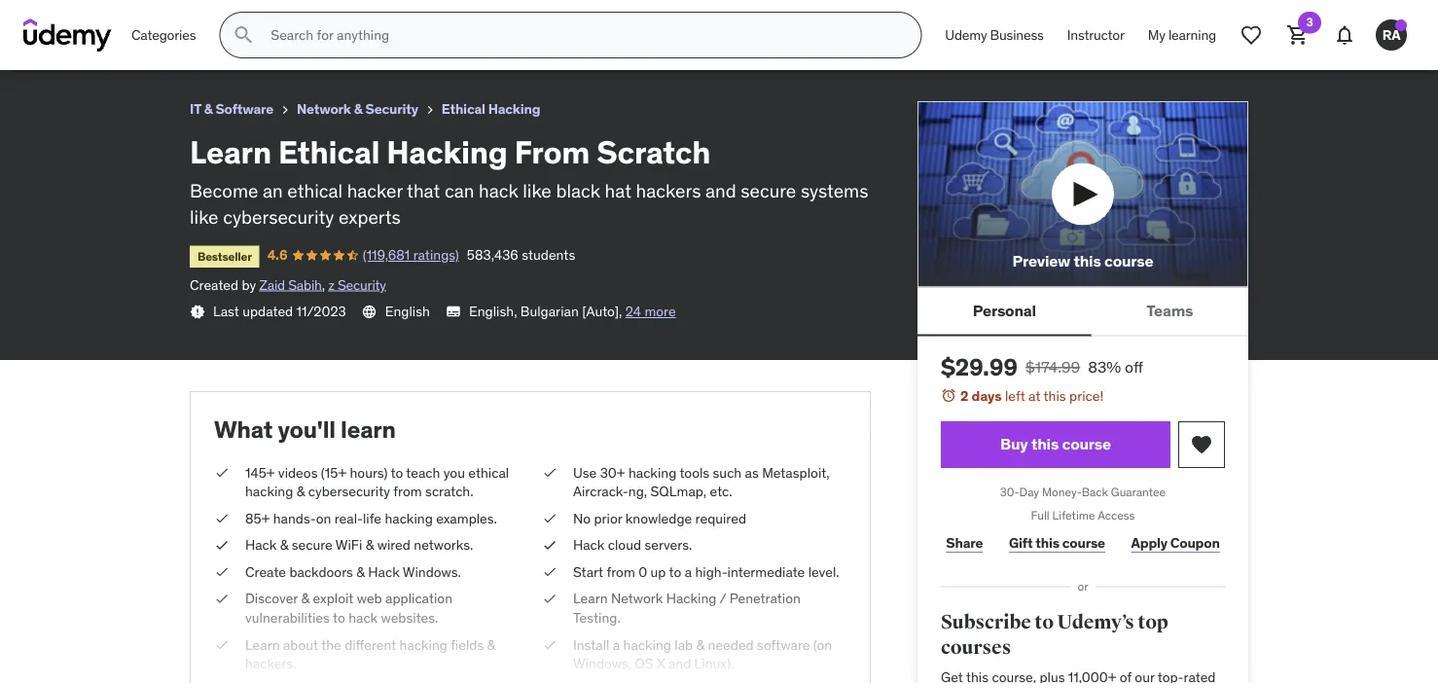 Task type: describe. For each thing, give the bounding box(es) containing it.
learn for learn about the different hacking fields & hackers.
[[245, 636, 280, 654]]

windows,
[[573, 655, 632, 673]]

hacking up learn ethical hacking from scratch become an ethical hacker that can hack like black hat hackers and secure systems like cybersecurity experts
[[488, 100, 541, 118]]

learn
[[341, 415, 396, 444]]

and inside learn ethical hacking from scratch become an ethical hacker that can hack like black hat hackers and secure systems like cybersecurity experts
[[706, 179, 737, 203]]

hacker
[[347, 179, 403, 203]]

learn network hacking / penetration testing.
[[573, 590, 801, 627]]

last updated 11/2023
[[213, 303, 346, 320]]

required
[[696, 510, 747, 527]]

no
[[573, 510, 591, 527]]

penetration
[[730, 590, 801, 608]]

created
[[190, 276, 239, 293]]

xsmall image for create backdoors & hack windows.
[[214, 563, 230, 582]]

83%
[[1089, 357, 1122, 377]]

1 horizontal spatial ratings)
[[413, 246, 459, 264]]

hands-
[[273, 510, 316, 527]]

price!
[[1070, 387, 1104, 405]]

a inside install a hacking lab & needed software (on windows, os x and linux).
[[613, 636, 620, 654]]

on
[[316, 510, 331, 527]]

2 horizontal spatial ethical
[[442, 100, 486, 118]]

from for learn ethical hacking from scratch
[[180, 8, 218, 28]]

0 vertical spatial (119,681
[[136, 34, 183, 51]]

preview this course
[[1013, 251, 1154, 271]]

24 more button
[[626, 302, 676, 321]]

network & security link
[[297, 97, 418, 121]]

instructor link
[[1056, 12, 1137, 58]]

left
[[1006, 387, 1026, 405]]

to inside 145+ videos (15+ hours) to teach you ethical hacking & cybersecurity from scratch.
[[391, 464, 403, 481]]

videos
[[278, 464, 318, 481]]

xsmall image for 85+ hands-on real-life hacking examples.
[[214, 509, 230, 528]]

network & security
[[297, 100, 418, 118]]

ra
[[1383, 26, 1401, 43]]

to right up
[[669, 563, 682, 581]]

hacking inside install a hacking lab & needed software (on windows, os x and linux).
[[624, 636, 672, 654]]

ethical for learn ethical hacking from scratch
[[60, 8, 112, 28]]

scratch.
[[425, 483, 474, 500]]

exploit
[[313, 590, 354, 608]]

0 horizontal spatial like
[[190, 205, 219, 229]]

english, bulgarian
[[469, 303, 579, 320]]

submit search image
[[232, 23, 255, 47]]

course for preview this course
[[1105, 251, 1154, 271]]

examples.
[[436, 510, 497, 527]]

wishlist image
[[1240, 23, 1264, 47]]

xsmall image for learn network hacking / penetration testing.
[[542, 590, 558, 609]]

1 vertical spatial 583,436 students
[[467, 246, 576, 264]]

z
[[329, 276, 335, 293]]

hack inside learn ethical hacking from scratch become an ethical hacker that can hack like black hat hackers and secure systems like cybersecurity experts
[[479, 179, 519, 203]]

you'll
[[278, 415, 336, 444]]

24
[[626, 303, 642, 320]]

& inside 145+ videos (15+ hours) to teach you ethical hacking & cybersecurity from scratch.
[[297, 483, 305, 500]]

high-
[[695, 563, 728, 581]]

no prior knowledge required
[[573, 510, 747, 527]]

buy
[[1001, 434, 1029, 454]]

this right at
[[1044, 387, 1067, 405]]

Search for anything text field
[[267, 18, 898, 52]]

preview
[[1013, 251, 1071, 271]]

hacking for learn ethical hacking from scratch become an ethical hacker that can hack like black hat hackers and secure systems like cybersecurity experts
[[387, 132, 508, 171]]

coupon
[[1171, 535, 1221, 552]]

gift this course link
[[1004, 524, 1111, 563]]

1 horizontal spatial 4.6
[[267, 246, 287, 264]]

learn for learn ethical hacking from scratch
[[16, 8, 57, 28]]

cybersecurity inside learn ethical hacking from scratch become an ethical hacker that can hack like black hat hackers and secure systems like cybersecurity experts
[[223, 205, 334, 229]]

1 horizontal spatial (119,681 ratings)
[[363, 246, 459, 264]]

$29.99 $174.99 83% off
[[941, 353, 1144, 382]]

& right it
[[204, 100, 213, 118]]

xsmall image for learn about the different hacking fields & hackers.
[[214, 636, 230, 655]]

$174.99
[[1026, 357, 1081, 377]]

scratch for learn ethical hacking from scratch
[[222, 8, 280, 28]]

courses
[[941, 636, 1012, 660]]

software
[[216, 100, 274, 118]]

prior
[[594, 510, 623, 527]]

1 horizontal spatial a
[[685, 563, 692, 581]]

personal
[[973, 300, 1037, 320]]

udemy business link
[[934, 12, 1056, 58]]

from for learn ethical hacking from scratch become an ethical hacker that can hack like black hat hackers and secure systems like cybersecurity experts
[[515, 132, 590, 171]]

hack for hack cloud servers.
[[573, 536, 605, 554]]

& up hacker
[[354, 100, 363, 118]]

business
[[991, 26, 1044, 44]]

11/2023
[[297, 303, 346, 320]]

level.
[[809, 563, 840, 581]]

servers.
[[645, 536, 693, 554]]

x
[[657, 655, 665, 673]]

(15+
[[321, 464, 347, 481]]

categories button
[[120, 12, 208, 58]]

0 horizontal spatial ratings)
[[187, 34, 232, 51]]

learn ethical hacking from scratch become an ethical hacker that can hack like black hat hackers and secure systems like cybersecurity experts
[[190, 132, 869, 229]]

etc.
[[710, 483, 733, 500]]

subscribe to udemy's top courses
[[941, 611, 1169, 660]]

it
[[190, 100, 201, 118]]

xsmall image for start from 0 up to a high-intermediate level.
[[542, 563, 558, 582]]

intermediate
[[728, 563, 805, 581]]

testing.
[[573, 609, 621, 627]]

can
[[445, 179, 474, 203]]

sabih
[[288, 276, 322, 293]]

30-
[[1001, 484, 1020, 499]]

knowledge
[[626, 510, 692, 527]]

udemy image
[[23, 18, 112, 52]]

backdoors
[[290, 563, 353, 581]]

1 horizontal spatial hack
[[368, 563, 400, 581]]

gift this course
[[1010, 535, 1106, 552]]

full
[[1032, 508, 1050, 523]]

preview this course button
[[918, 101, 1249, 287]]

1 horizontal spatial like
[[523, 179, 552, 203]]

alarm image
[[941, 388, 957, 403]]

hack inside discover & exploit web application vulnerabilities to hack websites.
[[349, 609, 378, 627]]

created by zaid sabih , z security
[[190, 276, 386, 293]]

/
[[720, 590, 727, 608]]

(on
[[814, 636, 833, 654]]

and inside install a hacking lab & needed software (on windows, os x and linux).
[[669, 655, 691, 673]]

ethical for (15+
[[469, 464, 509, 481]]

& right wifi
[[366, 536, 374, 554]]

85+
[[245, 510, 270, 527]]

english, bulgarian [auto] , 24 more
[[469, 303, 676, 320]]

2
[[961, 387, 969, 405]]

from inside 145+ videos (15+ hours) to teach you ethical hacking & cybersecurity from scratch.
[[394, 483, 422, 500]]

tools
[[680, 464, 710, 481]]

my learning
[[1149, 26, 1217, 44]]

learn for learn ethical hacking from scratch become an ethical hacker that can hack like black hat hackers and secure systems like cybersecurity experts
[[190, 132, 272, 171]]

windows.
[[403, 563, 461, 581]]

0 vertical spatial 583,436 students
[[240, 34, 349, 51]]

apply coupon
[[1132, 535, 1221, 552]]

wired
[[377, 536, 411, 554]]

apply coupon button
[[1127, 524, 1226, 563]]

gift
[[1010, 535, 1033, 552]]



Task type: vqa. For each thing, say whether or not it's contained in the screenshot.
node
no



Task type: locate. For each thing, give the bounding box(es) containing it.
learn ethical hacking from scratch
[[16, 8, 280, 28]]

access
[[1098, 508, 1136, 523]]

583,436 up english, bulgarian
[[467, 246, 519, 264]]

to left udemy's
[[1035, 611, 1054, 635]]

english
[[385, 303, 430, 320]]

to left teach
[[391, 464, 403, 481]]

systems
[[801, 179, 869, 203]]

0 horizontal spatial ethical
[[60, 8, 112, 28]]

, left z
[[322, 276, 325, 293]]

teams
[[1147, 300, 1194, 320]]

0 vertical spatial secure
[[741, 179, 797, 203]]

xsmall image for discover & exploit web application vulnerabilities to hack websites.
[[214, 590, 230, 609]]

security
[[366, 100, 418, 118], [338, 276, 386, 293]]

& right lab
[[697, 636, 705, 654]]

hacking up wired
[[385, 510, 433, 527]]

0 vertical spatial and
[[706, 179, 737, 203]]

this right buy
[[1032, 434, 1059, 454]]

hack down 85+
[[245, 536, 277, 554]]

1 vertical spatial bestseller
[[198, 249, 252, 264]]

0 vertical spatial 4.6
[[93, 34, 113, 51]]

scratch right categories
[[222, 8, 280, 28]]

updated
[[243, 303, 293, 320]]

2 days left at this price!
[[961, 387, 1104, 405]]

(119,681 up z security link
[[363, 246, 410, 264]]

ethical hacking
[[442, 100, 541, 118]]

0 horizontal spatial hack
[[245, 536, 277, 554]]

hackers.
[[245, 655, 297, 673]]

145+
[[245, 464, 275, 481]]

1 horizontal spatial students
[[522, 246, 576, 264]]

3
[[1307, 15, 1314, 30]]

up
[[651, 563, 666, 581]]

0 horizontal spatial secure
[[292, 536, 333, 554]]

course down lifetime
[[1063, 535, 1106, 552]]

to
[[391, 464, 403, 481], [669, 563, 682, 581], [333, 609, 345, 627], [1035, 611, 1054, 635]]

1 horizontal spatial from
[[515, 132, 590, 171]]

1 vertical spatial ratings)
[[413, 246, 459, 264]]

course up teams
[[1105, 251, 1154, 271]]

1 horizontal spatial 583,436
[[467, 246, 519, 264]]

metasploit,
[[762, 464, 830, 481]]

xsmall image
[[190, 304, 205, 320], [542, 463, 558, 482], [542, 509, 558, 528], [214, 536, 230, 555], [542, 536, 558, 555], [214, 563, 230, 582], [542, 563, 558, 582], [214, 590, 230, 609], [542, 636, 558, 655]]

buy this course button
[[941, 421, 1171, 468]]

0 horizontal spatial (119,681 ratings)
[[136, 34, 232, 51]]

notifications image
[[1334, 23, 1357, 47]]

& down hands-
[[280, 536, 289, 554]]

network inside network & security link
[[297, 100, 351, 118]]

linux).
[[695, 655, 734, 673]]

hacking down websites.
[[400, 636, 448, 654]]

students up "network & security"
[[295, 34, 349, 51]]

1 horizontal spatial hack
[[479, 179, 519, 203]]

this right gift
[[1036, 535, 1060, 552]]

(119,681 ratings)
[[136, 34, 232, 51], [363, 246, 459, 264]]

1 horizontal spatial bestseller
[[198, 249, 252, 264]]

0 vertical spatial from
[[394, 483, 422, 500]]

xsmall image
[[278, 102, 293, 118], [422, 102, 438, 118], [214, 463, 230, 482], [214, 509, 230, 528], [542, 590, 558, 609], [214, 636, 230, 655]]

1 vertical spatial course
[[1063, 434, 1112, 454]]

1 vertical spatial security
[[338, 276, 386, 293]]

my learning link
[[1137, 12, 1229, 58]]

hacking down start from 0 up to a high-intermediate level.
[[667, 590, 717, 608]]

z security link
[[329, 276, 386, 293]]

hacking inside 145+ videos (15+ hours) to teach you ethical hacking & cybersecurity from scratch.
[[245, 483, 293, 500]]

that
[[407, 179, 440, 203]]

0 horizontal spatial scratch
[[222, 8, 280, 28]]

0 horizontal spatial and
[[669, 655, 691, 673]]

1 vertical spatial (119,681 ratings)
[[363, 246, 459, 264]]

a left high-
[[685, 563, 692, 581]]

scratch for learn ethical hacking from scratch become an ethical hacker that can hack like black hat hackers and secure systems like cybersecurity experts
[[597, 132, 711, 171]]

hacking for learn network hacking / penetration testing.
[[667, 590, 717, 608]]

(119,681 ratings) down experts
[[363, 246, 459, 264]]

hacking
[[115, 8, 177, 28], [488, 100, 541, 118], [387, 132, 508, 171], [667, 590, 717, 608]]

from left submit search image
[[180, 8, 218, 28]]

create
[[245, 563, 286, 581]]

1 horizontal spatial ,
[[619, 303, 622, 320]]

1 horizontal spatial and
[[706, 179, 737, 203]]

0 vertical spatial 583,436
[[240, 34, 292, 51]]

0 vertical spatial bestseller
[[23, 36, 78, 51]]

hack cloud servers.
[[573, 536, 693, 554]]

shopping cart with 3 items image
[[1287, 23, 1310, 47]]

xsmall image for 145+ videos (15+ hours) to teach you ethical hacking & cybersecurity from scratch.
[[214, 463, 230, 482]]

secure left "systems"
[[741, 179, 797, 203]]

0 vertical spatial ethical
[[288, 179, 343, 203]]

and right hackers
[[706, 179, 737, 203]]

ethical inside learn ethical hacking from scratch become an ethical hacker that can hack like black hat hackers and secure systems like cybersecurity experts
[[278, 132, 380, 171]]

0 vertical spatial a
[[685, 563, 692, 581]]

& right fields
[[487, 636, 496, 654]]

& up vulnerabilities
[[301, 590, 310, 608]]

& inside learn about the different hacking fields & hackers.
[[487, 636, 496, 654]]

ethical for hacking
[[288, 179, 343, 203]]

1 vertical spatial cybersecurity
[[308, 483, 390, 500]]

course for gift this course
[[1063, 535, 1106, 552]]

0 horizontal spatial network
[[297, 100, 351, 118]]

$29.99
[[941, 353, 1018, 382]]

like left black
[[523, 179, 552, 203]]

you have alerts image
[[1396, 19, 1408, 31]]

learn for learn network hacking / penetration testing.
[[573, 590, 608, 608]]

os
[[635, 655, 654, 673]]

to inside discover & exploit web application vulnerabilities to hack websites.
[[333, 609, 345, 627]]

hacking inside use 30+ hacking tools such as metasploit, aircrack-ng, sqlmap, etc.
[[629, 464, 677, 481]]

hacking for learn ethical hacking from scratch
[[115, 8, 177, 28]]

583,436
[[240, 34, 292, 51], [467, 246, 519, 264]]

ratings) up closed captions image at left top
[[413, 246, 459, 264]]

life
[[363, 510, 382, 527]]

1 vertical spatial secure
[[292, 536, 333, 554]]

like down the become
[[190, 205, 219, 229]]

learn inside learn network hacking / penetration testing.
[[573, 590, 608, 608]]

share button
[[941, 524, 989, 563]]

0 horizontal spatial ,
[[322, 276, 325, 293]]

vulnerabilities
[[245, 609, 330, 627]]

1 vertical spatial students
[[522, 246, 576, 264]]

last
[[213, 303, 239, 320]]

hat
[[605, 179, 632, 203]]

this right preview
[[1074, 251, 1102, 271]]

1 horizontal spatial network
[[611, 590, 663, 608]]

network down '0'
[[611, 590, 663, 608]]

wishlist image
[[1191, 433, 1214, 456]]

day
[[1020, 484, 1040, 499]]

0 vertical spatial network
[[297, 100, 351, 118]]

back
[[1082, 484, 1109, 499]]

1 vertical spatial ethical
[[442, 100, 486, 118]]

& inside discover & exploit web application vulnerabilities to hack websites.
[[301, 590, 310, 608]]

hacking inside learn about the different hacking fields & hackers.
[[400, 636, 448, 654]]

learn inside learn ethical hacking from scratch become an ethical hacker that can hack like black hat hackers and secure systems like cybersecurity experts
[[190, 132, 272, 171]]

to down exploit
[[333, 609, 345, 627]]

0 vertical spatial from
[[180, 8, 218, 28]]

about
[[283, 636, 318, 654]]

0 vertical spatial ,
[[322, 276, 325, 293]]

583,436 students up english, bulgarian
[[467, 246, 576, 264]]

secure up backdoors
[[292, 536, 333, 554]]

hacking right udemy image
[[115, 8, 177, 28]]

ethical
[[288, 179, 343, 203], [469, 464, 509, 481]]

hacking down 145+
[[245, 483, 293, 500]]

hacking inside learn ethical hacking from scratch become an ethical hacker that can hack like black hat hackers and secure systems like cybersecurity experts
[[387, 132, 508, 171]]

network inside learn network hacking / penetration testing.
[[611, 590, 663, 608]]

hacking up "os"
[[624, 636, 672, 654]]

from down teach
[[394, 483, 422, 500]]

teams button
[[1092, 287, 1249, 334]]

security up hacker
[[366, 100, 418, 118]]

what
[[214, 415, 273, 444]]

1 horizontal spatial 583,436 students
[[467, 246, 576, 264]]

like
[[523, 179, 552, 203], [190, 205, 219, 229]]

1 horizontal spatial from
[[607, 563, 636, 581]]

583,436 students
[[240, 34, 349, 51], [467, 246, 576, 264]]

& down 'hack & secure wifi & wired networks.'
[[357, 563, 365, 581]]

ethical right you
[[469, 464, 509, 481]]

from inside learn ethical hacking from scratch become an ethical hacker that can hack like black hat hackers and secure systems like cybersecurity experts
[[515, 132, 590, 171]]

from up black
[[515, 132, 590, 171]]

instructor
[[1068, 26, 1125, 44]]

hack for hack & secure wifi & wired networks.
[[245, 536, 277, 554]]

subscribe
[[941, 611, 1032, 635]]

1 vertical spatial 4.6
[[267, 246, 287, 264]]

you
[[444, 464, 465, 481]]

learn inside learn about the different hacking fields & hackers.
[[245, 636, 280, 654]]

4.6
[[93, 34, 113, 51], [267, 246, 287, 264]]

0 horizontal spatial bestseller
[[23, 36, 78, 51]]

course up "back"
[[1063, 434, 1112, 454]]

hacking up ng, at bottom left
[[629, 464, 677, 481]]

cybersecurity down (15+
[[308, 483, 390, 500]]

become
[[190, 179, 258, 203]]

hours)
[[350, 464, 388, 481]]

students up english, bulgarian [auto] , 24 more on the left of the page
[[522, 246, 576, 264]]

categories
[[131, 26, 196, 44]]

tab list
[[918, 287, 1249, 336]]

my
[[1149, 26, 1166, 44]]

ng,
[[629, 483, 648, 500]]

xsmall image for no prior knowledge required
[[542, 509, 558, 528]]

1 horizontal spatial ethical
[[278, 132, 380, 171]]

or
[[1078, 579, 1089, 594]]

0 horizontal spatial ethical
[[288, 179, 343, 203]]

0 vertical spatial like
[[523, 179, 552, 203]]

xsmall image for install a hacking lab & needed software (on windows, os x and linux).
[[542, 636, 558, 655]]

course language image
[[362, 304, 377, 320]]

2 vertical spatial ethical
[[278, 132, 380, 171]]

583,436 up software in the top of the page
[[240, 34, 292, 51]]

0 vertical spatial ratings)
[[187, 34, 232, 51]]

1 vertical spatial from
[[515, 132, 590, 171]]

1 vertical spatial ethical
[[469, 464, 509, 481]]

ethical inside learn ethical hacking from scratch become an ethical hacker that can hack like black hat hackers and secure systems like cybersecurity experts
[[288, 179, 343, 203]]

1 vertical spatial a
[[613, 636, 620, 654]]

(119,681 down learn ethical hacking from scratch
[[136, 34, 183, 51]]

ethical for learn ethical hacking from scratch become an ethical hacker that can hack like black hat hackers and secure systems like cybersecurity experts
[[278, 132, 380, 171]]

ethical down network & security link on the left top of page
[[278, 132, 380, 171]]

hacking inside learn network hacking / penetration testing.
[[667, 590, 717, 608]]

1 vertical spatial scratch
[[597, 132, 711, 171]]

0 horizontal spatial 583,436 students
[[240, 34, 349, 51]]

0 horizontal spatial (119,681
[[136, 34, 183, 51]]

0 horizontal spatial hack
[[349, 609, 378, 627]]

2 vertical spatial course
[[1063, 535, 1106, 552]]

scratch up hackers
[[597, 132, 711, 171]]

days
[[972, 387, 1002, 405]]

0 vertical spatial (119,681 ratings)
[[136, 34, 232, 51]]

it & software
[[190, 100, 274, 118]]

0 horizontal spatial 583,436
[[240, 34, 292, 51]]

closed captions image
[[446, 304, 461, 319]]

& down videos
[[297, 483, 305, 500]]

0 horizontal spatial a
[[613, 636, 620, 654]]

0 horizontal spatial students
[[295, 34, 349, 51]]

tab list containing personal
[[918, 287, 1249, 336]]

4.6 down learn ethical hacking from scratch
[[93, 34, 113, 51]]

0 vertical spatial scratch
[[222, 8, 280, 28]]

0 vertical spatial hack
[[479, 179, 519, 203]]

cybersecurity down an
[[223, 205, 334, 229]]

ethical up can
[[442, 100, 486, 118]]

network right software in the top of the page
[[297, 100, 351, 118]]

1 vertical spatial network
[[611, 590, 663, 608]]

zaid sabih link
[[260, 276, 322, 293]]

more
[[645, 303, 676, 320]]

0 vertical spatial course
[[1105, 251, 1154, 271]]

1 horizontal spatial (119,681
[[363, 246, 410, 264]]

583,436 students up software in the top of the page
[[240, 34, 349, 51]]

this for preview
[[1074, 251, 1102, 271]]

this for gift
[[1036, 535, 1060, 552]]

cybersecurity
[[223, 205, 334, 229], [308, 483, 390, 500]]

security up course language image
[[338, 276, 386, 293]]

0 horizontal spatial from
[[394, 483, 422, 500]]

1 vertical spatial (119,681
[[363, 246, 410, 264]]

secure
[[741, 179, 797, 203], [292, 536, 333, 554]]

85+ hands-on real-life hacking examples.
[[245, 510, 497, 527]]

ethical inside 145+ videos (15+ hours) to teach you ethical hacking & cybersecurity from scratch.
[[469, 464, 509, 481]]

hack down web
[[349, 609, 378, 627]]

ethical right an
[[288, 179, 343, 203]]

1 vertical spatial like
[[190, 205, 219, 229]]

0 horizontal spatial from
[[180, 8, 218, 28]]

hacking
[[629, 464, 677, 481], [245, 483, 293, 500], [385, 510, 433, 527], [400, 636, 448, 654], [624, 636, 672, 654]]

off
[[1126, 357, 1144, 377]]

1 vertical spatial from
[[607, 563, 636, 581]]

ra link
[[1369, 12, 1416, 58]]

top
[[1138, 611, 1169, 635]]

xsmall image for use 30+ hacking tools such as metasploit, aircrack-ng, sqlmap, etc.
[[542, 463, 558, 482]]

teach
[[406, 464, 440, 481]]

udemy business
[[946, 26, 1044, 44]]

1 vertical spatial hack
[[349, 609, 378, 627]]

, left 24
[[619, 303, 622, 320]]

4.6 up zaid
[[267, 246, 287, 264]]

lab
[[675, 636, 693, 654]]

cybersecurity inside 145+ videos (15+ hours) to teach you ethical hacking & cybersecurity from scratch.
[[308, 483, 390, 500]]

hack right can
[[479, 179, 519, 203]]

1 horizontal spatial scratch
[[597, 132, 711, 171]]

1 horizontal spatial secure
[[741, 179, 797, 203]]

0 vertical spatial students
[[295, 34, 349, 51]]

and right the x at the left bottom of page
[[669, 655, 691, 673]]

0 horizontal spatial 4.6
[[93, 34, 113, 51]]

2 horizontal spatial hack
[[573, 536, 605, 554]]

1 vertical spatial ,
[[619, 303, 622, 320]]

[auto]
[[582, 303, 619, 320]]

ethical left categories
[[60, 8, 112, 28]]

networks.
[[414, 536, 473, 554]]

0 vertical spatial ethical
[[60, 8, 112, 28]]

hack down wired
[[368, 563, 400, 581]]

this for buy
[[1032, 434, 1059, 454]]

xsmall image for last updated 11/2023
[[190, 304, 205, 320]]

30-day money-back guarantee full lifetime access
[[1001, 484, 1167, 523]]

ratings) down learn ethical hacking from scratch
[[187, 34, 232, 51]]

1 vertical spatial and
[[669, 655, 691, 673]]

0 vertical spatial cybersecurity
[[223, 205, 334, 229]]

to inside subscribe to udemy's top courses
[[1035, 611, 1054, 635]]

scratch inside learn ethical hacking from scratch become an ethical hacker that can hack like black hat hackers and secure systems like cybersecurity experts
[[597, 132, 711, 171]]

hacking up can
[[387, 132, 508, 171]]

zaid
[[260, 276, 285, 293]]

lifetime
[[1053, 508, 1096, 523]]

hack up start
[[573, 536, 605, 554]]

course for buy this course
[[1063, 434, 1112, 454]]

(119,681 ratings) down learn ethical hacking from scratch
[[136, 34, 232, 51]]

xsmall image for hack & secure wifi & wired networks.
[[214, 536, 230, 555]]

1 horizontal spatial ethical
[[469, 464, 509, 481]]

wifi
[[336, 536, 362, 554]]

& inside install a hacking lab & needed software (on windows, os x and linux).
[[697, 636, 705, 654]]

from left '0'
[[607, 563, 636, 581]]

a up windows,
[[613, 636, 620, 654]]

1 vertical spatial 583,436
[[467, 246, 519, 264]]

buy this course
[[1001, 434, 1112, 454]]

xsmall image for hack cloud servers.
[[542, 536, 558, 555]]

learning
[[1169, 26, 1217, 44]]

apply
[[1132, 535, 1168, 552]]

sqlmap,
[[651, 483, 707, 500]]

secure inside learn ethical hacking from scratch become an ethical hacker that can hack like black hat hackers and secure systems like cybersecurity experts
[[741, 179, 797, 203]]

at
[[1029, 387, 1041, 405]]

start from 0 up to a high-intermediate level.
[[573, 563, 840, 581]]

0 vertical spatial security
[[366, 100, 418, 118]]



